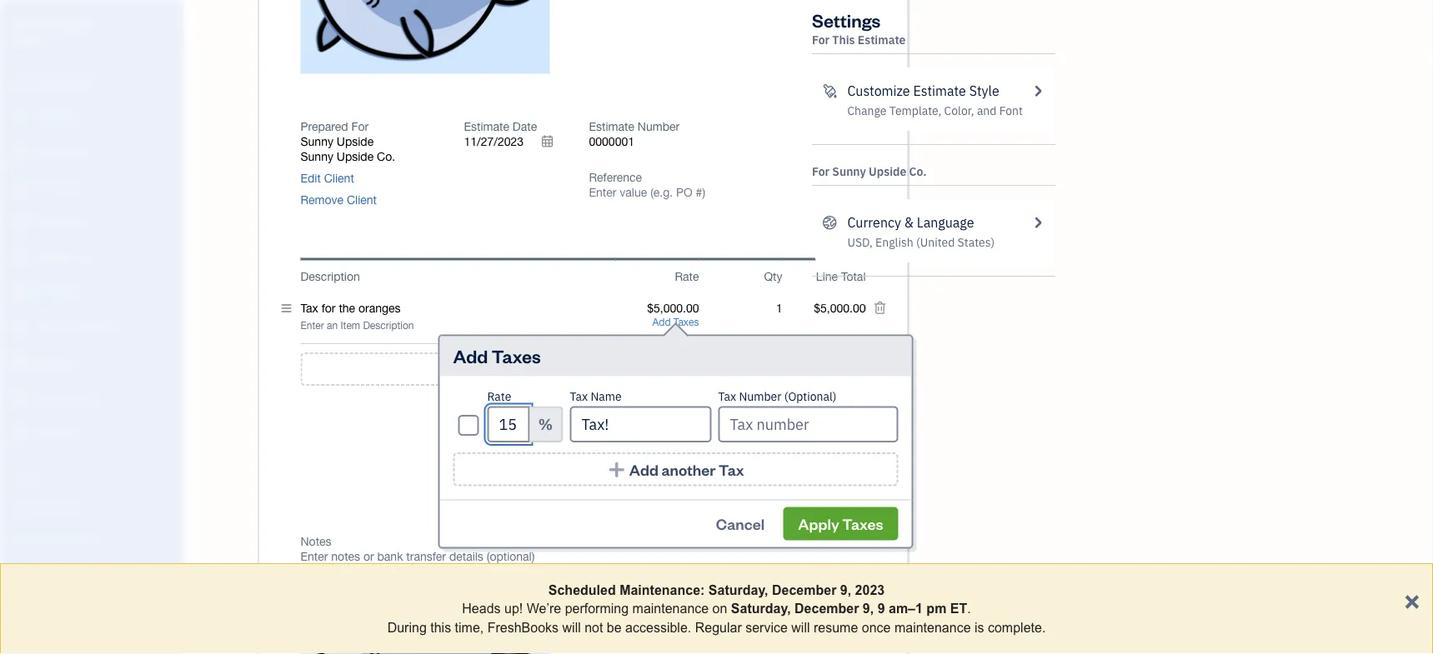 Task type: describe. For each thing, give the bounding box(es) containing it.
remove client button
[[301, 192, 377, 207]]

maintenance:
[[620, 583, 705, 598]]

Enter an Item Description text field
[[301, 319, 616, 333]]

name
[[591, 389, 622, 404]]

0 horizontal spatial add taxes
[[453, 345, 541, 368]]

style
[[970, 82, 1000, 100]]

project image
[[11, 284, 31, 301]]

bank connections link
[[4, 556, 179, 585]]

this
[[833, 32, 856, 48]]

estimate up change template, color, and font
[[914, 82, 967, 100]]

line
[[817, 270, 838, 283]]

plus image for tax name
[[608, 461, 627, 479]]

number for tax
[[739, 389, 782, 404]]

estimate image
[[11, 144, 31, 161]]

Notes text field
[[301, 550, 866, 565]]

states)
[[958, 235, 995, 250]]

prepared for sunny upside sunny upside co. edit client remove client
[[301, 119, 395, 207]]

items and services link
[[4, 525, 179, 554]]

english
[[876, 235, 914, 250]]

add another tax button
[[453, 453, 899, 487]]

cancel
[[716, 514, 765, 534]]

be
[[607, 620, 622, 635]]

pm
[[927, 602, 947, 617]]

0 vertical spatial upside
[[337, 134, 374, 148]]

estimate total ( usd )
[[645, 482, 752, 496]]

tax inside button
[[719, 460, 745, 480]]

tax for tax number (optional)
[[719, 389, 737, 404]]

0 vertical spatial sunny
[[301, 134, 334, 148]]

Item Quantity text field
[[759, 301, 783, 316]]

members
[[41, 501, 85, 515]]

change
[[848, 103, 887, 118]]

bank connections
[[13, 563, 98, 576]]

services
[[60, 532, 101, 546]]

×
[[1405, 585, 1421, 616]]

× button
[[1405, 585, 1421, 616]]

items and services
[[13, 532, 101, 546]]

(united
[[917, 235, 955, 250]]

1 vertical spatial client
[[347, 193, 377, 207]]

paintbrush image
[[823, 81, 838, 101]]

time,
[[455, 620, 484, 635]]

estimate date
[[464, 119, 537, 133]]

owner
[[13, 33, 47, 47]]

not
[[585, 620, 603, 635]]

0 vertical spatial add
[[653, 317, 671, 328]]

taxes for add taxes dropdown button
[[674, 317, 699, 328]]

number for estimate
[[638, 119, 680, 133]]

Tax name text field
[[570, 407, 712, 443]]

Tax number text field
[[719, 407, 899, 443]]

tax for tax name
[[570, 389, 588, 404]]

usd,
[[848, 235, 873, 250]]

settings for this estimate
[[813, 8, 906, 48]]

rate for tax name
[[488, 389, 512, 404]]

1 vertical spatial sunny
[[301, 150, 334, 163]]

2 vertical spatial upside
[[869, 164, 907, 179]]

language
[[917, 214, 975, 231]]

during
[[388, 620, 427, 635]]

and inside main element
[[40, 532, 58, 546]]

service
[[746, 620, 788, 635]]

for for settings
[[813, 32, 830, 48]]

we're
[[527, 602, 562, 617]]

et
[[951, 602, 968, 617]]

notes
[[301, 535, 332, 549]]

font
[[1000, 103, 1023, 118]]

date
[[513, 119, 537, 133]]

add inside button
[[630, 460, 659, 480]]

heads
[[462, 602, 501, 617]]

main element
[[0, 0, 225, 655]]

chevronright image
[[1031, 213, 1046, 233]]

estimate number
[[589, 119, 680, 133]]

tax name
[[570, 389, 622, 404]]

2023
[[856, 583, 885, 598]]

edit client button
[[301, 171, 354, 186]]

for sunny upside co.
[[813, 164, 927, 179]]

template,
[[890, 103, 942, 118]]

remove
[[301, 193, 344, 207]]

add taxes button
[[653, 317, 699, 328]]

expense image
[[11, 249, 31, 266]]

resume
[[814, 620, 859, 635]]

this
[[431, 620, 451, 635]]

add another tax
[[630, 460, 745, 480]]

settings for settings
[[13, 594, 51, 607]]

0 horizontal spatial maintenance
[[633, 602, 709, 617]]

(
[[722, 482, 725, 496]]

Enter an Estimate # text field
[[589, 134, 635, 149]]

tax for tax
[[735, 449, 752, 463]]

0 vertical spatial december
[[772, 583, 837, 598]]

is
[[975, 620, 985, 635]]

0 vertical spatial client
[[324, 171, 354, 185]]

on
[[713, 602, 728, 617]]

client image
[[11, 109, 31, 126]]

$5,000.00
[[814, 482, 866, 496]]

team members link
[[4, 494, 179, 523]]

1 vertical spatial 9,
[[863, 602, 874, 617]]

edit
[[301, 171, 321, 185]]

apply
[[799, 514, 840, 534]]

scheduled
[[549, 583, 616, 598]]



Task type: locate. For each thing, give the bounding box(es) containing it.
0 horizontal spatial co.
[[377, 150, 395, 163]]

customize
[[848, 82, 911, 100]]

chevronright image
[[1031, 81, 1046, 101]]

qty
[[764, 270, 783, 283]]

1 vertical spatial add
[[453, 345, 488, 368]]

bars image
[[282, 301, 292, 316]]

client right remove
[[347, 193, 377, 207]]

1 vertical spatial settings
[[13, 594, 51, 607]]

1 vertical spatial total
[[694, 482, 719, 496]]

9,
[[841, 583, 852, 598], [863, 602, 874, 617]]

estimate down add another tax on the bottom
[[645, 482, 691, 496]]

settings inside main element
[[13, 594, 51, 607]]

ruby oranges owner
[[13, 15, 91, 47]]

estimate for estimate date
[[464, 119, 510, 133]]

change template, color, and font
[[848, 103, 1023, 118]]

timer image
[[11, 319, 31, 336]]

1 vertical spatial saturday,
[[731, 602, 791, 617]]

total for line
[[842, 270, 866, 283]]

settings
[[813, 8, 881, 32], [13, 594, 51, 607]]

&
[[905, 214, 914, 231]]

bank
[[13, 563, 37, 576]]

taxes for apply taxes button
[[843, 514, 884, 534]]

plus image inside add another tax button
[[608, 461, 627, 479]]

1 vertical spatial taxes
[[492, 345, 541, 368]]

rate for qty
[[675, 270, 699, 283]]

settings inside settings for this estimate
[[813, 8, 881, 32]]

maintenance down "pm"
[[895, 620, 971, 635]]

1 horizontal spatial will
[[792, 620, 810, 635]]

1 horizontal spatial rate
[[675, 270, 699, 283]]

delete line item image
[[874, 301, 887, 316]]

for for prepared
[[352, 119, 369, 133]]

add taxes down the item rate (usd) 'text field'
[[653, 317, 699, 328]]

0 horizontal spatial total
[[694, 482, 719, 496]]

invoice image
[[11, 179, 31, 196]]

usd, english (united states)
[[848, 235, 995, 250]]

1 vertical spatial and
[[40, 532, 58, 546]]

0 vertical spatial 9,
[[841, 583, 852, 598]]

customize estimate style
[[848, 82, 1000, 100]]

Line Total (USD) text field
[[814, 301, 866, 316]]

estimate inside settings for this estimate
[[858, 32, 906, 48]]

1 horizontal spatial and
[[978, 103, 997, 118]]

chart image
[[11, 390, 31, 406]]

0 vertical spatial rate
[[675, 270, 699, 283]]

report image
[[11, 425, 31, 441]]

team
[[13, 501, 39, 515]]

0 horizontal spatial rate
[[488, 389, 512, 404]]

1 horizontal spatial total
[[842, 270, 866, 283]]

will
[[563, 620, 581, 635], [792, 620, 810, 635]]

sunny up "currencyandlanguage" image
[[833, 164, 867, 179]]

1 horizontal spatial plus image
[[608, 461, 627, 479]]

Estimate date in MM/DD/YYYY format text field
[[464, 134, 564, 149]]

9, left 2023 at the right bottom
[[841, 583, 852, 598]]

total for estimate
[[694, 482, 719, 496]]

saturday, up service
[[731, 602, 791, 617]]

currencyandlanguage image
[[823, 213, 838, 233]]

Enter an Item Name text field
[[301, 301, 616, 316]]

usd
[[725, 482, 749, 496]]

9
[[878, 602, 886, 617]]

accessible.
[[626, 620, 692, 635]]

add left another
[[630, 460, 659, 480]]

tax number (optional)
[[719, 389, 837, 404]]

money image
[[11, 355, 31, 371]]

settings link
[[4, 586, 179, 616]]

number
[[638, 119, 680, 133], [739, 389, 782, 404]]

1 vertical spatial upside
[[337, 150, 374, 163]]

1 vertical spatial for
[[352, 119, 369, 133]]

add taxes down enter an item description text box
[[453, 345, 541, 368]]

settings down the 'bank' in the left of the page
[[13, 594, 51, 607]]

connections
[[39, 563, 98, 576]]

another
[[662, 460, 716, 480]]

1 horizontal spatial taxes
[[674, 317, 699, 328]]

0 vertical spatial number
[[638, 119, 680, 133]]

5,000.00
[[821, 416, 866, 430]]

1 horizontal spatial co.
[[910, 164, 927, 179]]

add down the item rate (usd) 'text field'
[[653, 317, 671, 328]]

estimate for estimate number
[[589, 119, 635, 133]]

cancel button
[[701, 508, 780, 541]]

co. up remove client button
[[377, 150, 395, 163]]

9, left the '9'
[[863, 602, 874, 617]]

up!
[[505, 602, 523, 617]]

currency & language
[[848, 214, 975, 231]]

× dialog
[[0, 564, 1434, 655]]

and
[[978, 103, 997, 118], [40, 532, 58, 546]]

taxes down enter an item description text box
[[492, 345, 541, 368]]

taxes down the $5,000.00
[[843, 514, 884, 534]]

subtotal
[[708, 416, 752, 430]]

2 vertical spatial taxes
[[843, 514, 884, 534]]

estimate up enter an estimate # text field
[[589, 119, 635, 133]]

taxes down the item rate (usd) 'text field'
[[674, 317, 699, 328]]

0 horizontal spatial and
[[40, 532, 58, 546]]

will left not
[[563, 620, 581, 635]]

and right items
[[40, 532, 58, 546]]

total left (
[[694, 482, 719, 496]]

for
[[813, 32, 830, 48], [352, 119, 369, 133], [813, 164, 830, 179]]

1 vertical spatial maintenance
[[895, 620, 971, 635]]

co.
[[377, 150, 395, 163], [910, 164, 927, 179]]

client up remove client button
[[324, 171, 354, 185]]

settings up this
[[813, 8, 881, 32]]

am–1
[[889, 602, 923, 617]]

1 vertical spatial add taxes
[[453, 345, 541, 368]]

will right service
[[792, 620, 810, 635]]

and down style
[[978, 103, 997, 118]]

estimate right this
[[858, 32, 906, 48]]

for right prepared
[[352, 119, 369, 133]]

0 vertical spatial add taxes
[[653, 317, 699, 328]]

sunny up edit
[[301, 150, 334, 163]]

apps
[[13, 470, 37, 484]]

Terms text field
[[301, 607, 866, 622]]

saturday, up on at the bottom of the page
[[709, 583, 769, 598]]

scheduled maintenance: saturday, december 9, 2023 heads up! we're performing maintenance on saturday, december 9, 9 am–1 pm et . during this time, freshbooks will not be accessible. regular service will resume once maintenance is complete.
[[388, 583, 1046, 635]]

reference
[[589, 170, 642, 184]]

complete.
[[988, 620, 1046, 635]]

2 vertical spatial add
[[630, 460, 659, 480]]

1 vertical spatial co.
[[910, 164, 927, 179]]

Reference Number text field
[[589, 185, 707, 200]]

upside
[[337, 134, 374, 148], [337, 150, 374, 163], [869, 164, 907, 179]]

Tax Rate (Percentage) text field
[[488, 407, 530, 443]]

plus image
[[532, 361, 551, 378], [608, 461, 627, 479]]

rate up "tax rate (percentage)" text field
[[488, 389, 512, 404]]

0 vertical spatial plus image
[[532, 361, 551, 378]]

once
[[862, 620, 891, 635]]

1 will from the left
[[563, 620, 581, 635]]

number up reference
[[638, 119, 680, 133]]

december
[[772, 583, 837, 598], [795, 602, 860, 617]]

(optional)
[[785, 389, 837, 404]]

upside up edit client "button"
[[337, 150, 374, 163]]

total right line
[[842, 270, 866, 283]]

co. up currency & language
[[910, 164, 927, 179]]

rate
[[675, 270, 699, 283], [488, 389, 512, 404]]

2 vertical spatial for
[[813, 164, 830, 179]]

freshbooks
[[488, 620, 559, 635]]

1 vertical spatial rate
[[488, 389, 512, 404]]

regular
[[695, 620, 742, 635]]

0 vertical spatial co.
[[377, 150, 395, 163]]

1 vertical spatial number
[[739, 389, 782, 404]]

0 vertical spatial for
[[813, 32, 830, 48]]

ruby
[[13, 15, 42, 31]]

oranges
[[45, 15, 91, 31]]

2 horizontal spatial taxes
[[843, 514, 884, 534]]

1 vertical spatial plus image
[[608, 461, 627, 479]]

settings for settings for this estimate
[[813, 8, 881, 32]]

0 vertical spatial settings
[[813, 8, 881, 32]]

maintenance
[[633, 602, 709, 617], [895, 620, 971, 635]]

payment image
[[11, 214, 31, 231]]

apply taxes button
[[784, 508, 899, 541]]

items
[[13, 532, 38, 546]]

taxes
[[674, 317, 699, 328], [492, 345, 541, 368], [843, 514, 884, 534]]

0 horizontal spatial will
[[563, 620, 581, 635]]

1 horizontal spatial maintenance
[[895, 620, 971, 635]]

dashboard image
[[11, 74, 31, 91]]

performing
[[565, 602, 629, 617]]

sunny
[[301, 134, 334, 148], [301, 150, 334, 163], [833, 164, 867, 179]]

0 vertical spatial total
[[842, 270, 866, 283]]

color,
[[945, 103, 975, 118]]

0 vertical spatial saturday,
[[709, 583, 769, 598]]

2 will from the left
[[792, 620, 810, 635]]

maintenance down maintenance:
[[633, 602, 709, 617]]

sunny down prepared
[[301, 134, 334, 148]]

estimate up estimate date in mm/dd/yyyy format text box
[[464, 119, 510, 133]]

0 vertical spatial maintenance
[[633, 602, 709, 617]]

estimate for estimate total ( usd )
[[645, 482, 691, 496]]

1 horizontal spatial settings
[[813, 8, 881, 32]]

1 horizontal spatial 9,
[[863, 602, 874, 617]]

0 horizontal spatial plus image
[[532, 361, 551, 378]]

add taxes
[[653, 317, 699, 328], [453, 345, 541, 368]]

client
[[324, 171, 354, 185], [347, 193, 377, 207]]

co. inside prepared for sunny upside sunny upside co. edit client remove client
[[377, 150, 395, 163]]

0 horizontal spatial settings
[[13, 594, 51, 607]]

for left this
[[813, 32, 830, 48]]

0 vertical spatial and
[[978, 103, 997, 118]]

0 horizontal spatial taxes
[[492, 345, 541, 368]]

upside up currency
[[869, 164, 907, 179]]

number up subtotal
[[739, 389, 782, 404]]

1 horizontal spatial number
[[739, 389, 782, 404]]

2 vertical spatial sunny
[[833, 164, 867, 179]]

description
[[301, 270, 360, 283]]

apply taxes
[[799, 514, 884, 534]]

line total
[[817, 270, 866, 283]]

prepared
[[301, 119, 348, 133]]

add down enter an item description text box
[[453, 345, 488, 368]]

1 vertical spatial december
[[795, 602, 860, 617]]

Item Rate (USD) text field
[[647, 301, 699, 316]]

currency
[[848, 214, 902, 231]]

0 vertical spatial taxes
[[674, 317, 699, 328]]

apps link
[[4, 463, 179, 492]]

for inside prepared for sunny upside sunny upside co. edit client remove client
[[352, 119, 369, 133]]

.
[[968, 602, 972, 617]]

rate up the item rate (usd) 'text field'
[[675, 270, 699, 283]]

for up "currencyandlanguage" image
[[813, 164, 830, 179]]

for inside settings for this estimate
[[813, 32, 830, 48]]

0 horizontal spatial 9,
[[841, 583, 852, 598]]

upside down prepared
[[337, 134, 374, 148]]

team members
[[13, 501, 85, 515]]

taxes inside button
[[843, 514, 884, 534]]

1 horizontal spatial add taxes
[[653, 317, 699, 328]]

plus image for qty
[[532, 361, 551, 378]]

0 horizontal spatial number
[[638, 119, 680, 133]]



Task type: vqa. For each thing, say whether or not it's contained in the screenshot.
Invoice to the left
no



